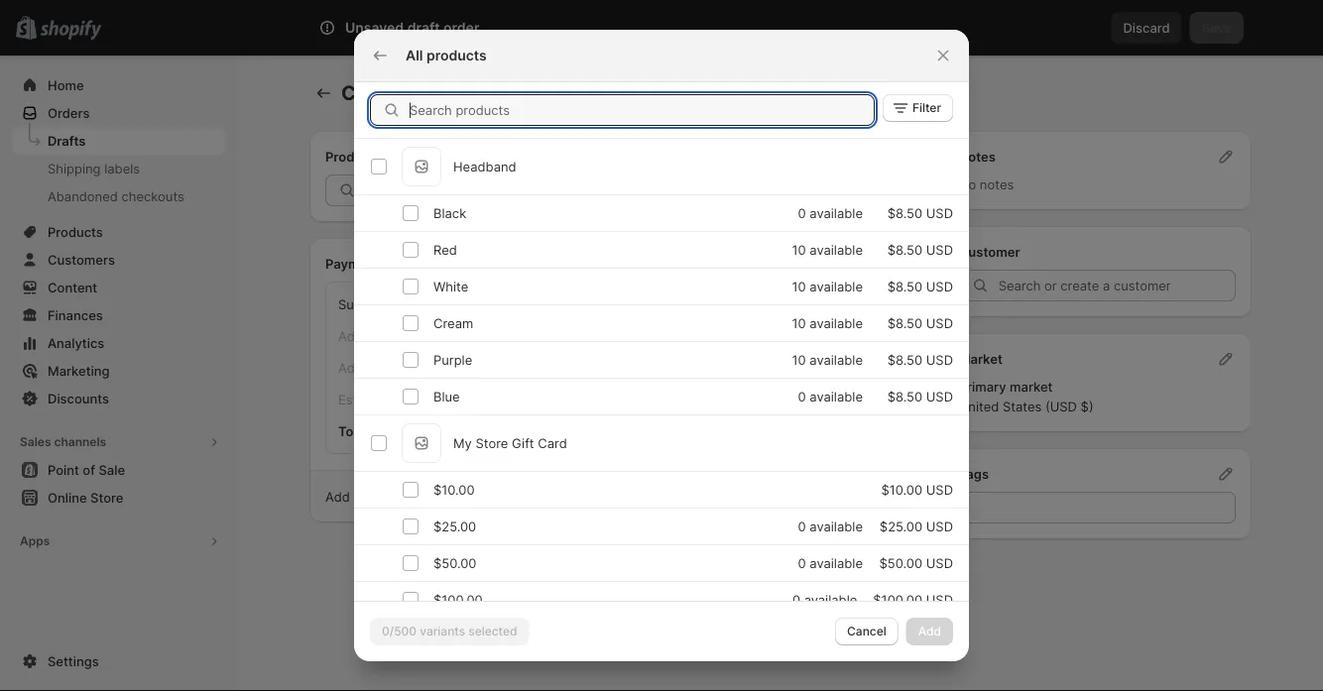 Task type: vqa. For each thing, say whether or not it's contained in the screenshot.


Task type: locate. For each thing, give the bounding box(es) containing it.
0 available for $100.00
[[793, 592, 858, 608]]

5 $8.50 from the top
[[888, 352, 923, 368]]

shipping labels link
[[12, 155, 226, 183]]

$25.00 for $25.00 usd
[[880, 519, 923, 534]]

8 usd from the top
[[926, 519, 953, 534]]

1 $25.00 from the left
[[434, 519, 476, 534]]

home
[[48, 77, 84, 93]]

total
[[338, 424, 369, 439]]

labels
[[104, 161, 140, 176]]

10 for red
[[792, 242, 806, 257]]

$50.00 for $50.00
[[434, 556, 477, 571]]

$50.00
[[434, 556, 477, 571], [880, 556, 923, 571]]

create order
[[341, 81, 464, 105]]

$100.00
[[434, 592, 483, 608], [873, 592, 923, 608]]

available for red
[[810, 242, 863, 257]]

k
[[933, 20, 941, 35]]

2 $8.50 usd from the top
[[888, 242, 953, 257]]

2 $8.50 from the top
[[888, 242, 923, 257]]

0 available for $50.00
[[798, 556, 863, 571]]

available
[[810, 205, 863, 221], [810, 242, 863, 257], [810, 279, 863, 294], [810, 315, 863, 331], [810, 352, 863, 368], [810, 389, 863, 404], [810, 519, 863, 534], [810, 556, 863, 571], [804, 592, 858, 608]]

4 $8.50 from the top
[[888, 315, 923, 331]]

4 10 from the top
[[792, 352, 806, 368]]

10 for white
[[792, 279, 806, 294]]

$10.00 usd
[[881, 482, 953, 498]]

browse
[[854, 183, 900, 198]]

0 for $100.00
[[793, 592, 801, 608]]

0
[[798, 205, 806, 221], [798, 389, 806, 404], [798, 519, 806, 534], [798, 556, 806, 571], [793, 592, 801, 608]]

1 $8.50 usd from the top
[[888, 205, 953, 221]]

$25.00 down calculate on the left of page
[[434, 519, 476, 534]]

abandoned
[[48, 189, 118, 204]]

home link
[[12, 71, 226, 99]]

$8.50 usd for blue
[[888, 389, 953, 404]]

notes
[[959, 149, 996, 164]]

2 10 from the top
[[792, 279, 806, 294]]

3 usd from the top
[[926, 279, 953, 294]]

$10.00 for $10.00 usd
[[881, 482, 923, 498]]

channels
[[54, 435, 106, 449]]

payment
[[325, 256, 380, 271]]

$8.50 usd for purple
[[888, 352, 953, 368]]

to
[[416, 489, 428, 504]]

$10.00 up $25.00 usd on the right bottom of the page
[[881, 482, 923, 498]]

cancel
[[847, 625, 887, 639]]

browse button
[[842, 175, 911, 206]]

settings
[[48, 654, 99, 669]]

available for $25.00
[[810, 519, 863, 534]]

1 horizontal spatial $50.00
[[880, 556, 923, 571]]

0 available for black
[[798, 205, 863, 221]]

orders
[[48, 105, 90, 121]]

shipping labels
[[48, 161, 140, 176]]

sales channels
[[20, 435, 106, 449]]

5 $8.50 usd from the top
[[888, 352, 953, 368]]

1 10 from the top
[[792, 242, 806, 257]]

3 10 from the top
[[792, 315, 806, 331]]

0 horizontal spatial $10.00
[[434, 482, 475, 498]]

$10.00
[[434, 482, 475, 498], [881, 482, 923, 498]]

3 10 available from the top
[[792, 315, 863, 331]]

1 $8.50 from the top
[[888, 205, 923, 221]]

(usd
[[1046, 399, 1077, 414]]

0 horizontal spatial $50.00
[[434, 556, 477, 571]]

$8.50
[[888, 205, 923, 221], [888, 242, 923, 257], [888, 279, 923, 294], [888, 315, 923, 331], [888, 352, 923, 368], [888, 389, 923, 404]]

$25.00 up $50.00 usd
[[880, 519, 923, 534]]

market
[[959, 351, 1003, 367]]

all products
[[406, 47, 487, 64]]

red
[[434, 242, 457, 257]]

0 horizontal spatial $100.00
[[434, 592, 483, 608]]

my
[[453, 436, 472, 451]]

0 available for blue
[[798, 389, 863, 404]]

$10.00 right 'to'
[[434, 482, 475, 498]]

2 $50.00 from the left
[[880, 556, 923, 571]]

$8.50 for purple
[[888, 352, 923, 368]]

united
[[959, 399, 999, 414]]

6 usd from the top
[[926, 389, 953, 404]]

3 $8.50 usd from the top
[[888, 279, 953, 294]]

checkouts
[[122, 189, 184, 204]]

2 $25.00 from the left
[[880, 519, 923, 534]]

2 10 available from the top
[[792, 279, 863, 294]]

discard link
[[1112, 12, 1182, 44]]

0 available
[[798, 205, 863, 221], [798, 389, 863, 404], [798, 519, 863, 534], [798, 556, 863, 571], [793, 592, 858, 608]]

1 horizontal spatial $100.00
[[873, 592, 923, 608]]

$8.50 usd
[[888, 205, 953, 221], [888, 242, 953, 257], [888, 279, 953, 294], [888, 315, 953, 331], [888, 352, 953, 368], [888, 389, 953, 404]]

2 $100.00 from the left
[[873, 592, 923, 608]]

5 usd from the top
[[926, 352, 953, 368]]

usd for white
[[926, 279, 953, 294]]

$50.00 for $50.00 usd
[[880, 556, 923, 571]]

add a product to calculate total and view payment options.
[[325, 489, 685, 504]]

$8.50 for black
[[888, 205, 923, 221]]

$50.00 down calculate on the left of page
[[434, 556, 477, 571]]

drafts
[[48, 133, 86, 148]]

Search products text field
[[410, 94, 875, 126]]

all products dialog
[[0, 30, 1324, 662]]

payment
[[579, 489, 632, 504]]

$8.50 for white
[[888, 279, 923, 294]]

10 available for purple
[[792, 352, 863, 368]]

usd for black
[[926, 205, 953, 221]]

apps button
[[12, 528, 226, 556]]

1 horizontal spatial $10.00
[[881, 482, 923, 498]]

usd
[[926, 205, 953, 221], [926, 242, 953, 257], [926, 279, 953, 294], [926, 315, 953, 331], [926, 352, 953, 368], [926, 389, 953, 404], [926, 482, 953, 498], [926, 519, 953, 534], [926, 556, 953, 571], [926, 592, 953, 608]]

10 usd from the top
[[926, 592, 953, 608]]

options.
[[636, 489, 685, 504]]

1 usd from the top
[[926, 205, 953, 221]]

2 $10.00 from the left
[[881, 482, 923, 498]]

1 $10.00 from the left
[[434, 482, 475, 498]]

$0.00
[[863, 297, 899, 312], [863, 328, 899, 344], [863, 360, 899, 376], [863, 392, 899, 407]]

9 usd from the top
[[926, 556, 953, 571]]

4 $0.00 from the top
[[863, 392, 899, 407]]

discounts
[[48, 391, 109, 406]]

⌘ k
[[917, 20, 941, 35]]

products
[[427, 47, 487, 64]]

$8.50 usd for white
[[888, 279, 953, 294]]

headband
[[453, 159, 517, 174]]

usd for $100.00
[[926, 592, 953, 608]]

order
[[443, 19, 480, 36], [411, 81, 464, 105]]

1 $100.00 from the left
[[434, 592, 483, 608]]

3 $8.50 from the top
[[888, 279, 923, 294]]

shipping
[[48, 161, 101, 176]]

$25.00
[[434, 519, 476, 534], [880, 519, 923, 534]]

1 horizontal spatial $25.00
[[880, 519, 923, 534]]

$100.00 for $100.00
[[434, 592, 483, 608]]

0 horizontal spatial $25.00
[[434, 519, 476, 534]]

purple
[[434, 352, 472, 368]]

10 available
[[792, 242, 863, 257], [792, 279, 863, 294], [792, 315, 863, 331], [792, 352, 863, 368]]

store
[[476, 436, 508, 451]]

6 $8.50 from the top
[[888, 389, 923, 404]]

1 $50.00 from the left
[[434, 556, 477, 571]]

a
[[354, 489, 361, 504]]

settings link
[[12, 648, 226, 676]]

products
[[325, 149, 382, 164]]

create
[[341, 81, 407, 105]]

$8.50 for cream
[[888, 315, 923, 331]]

1 10 available from the top
[[792, 242, 863, 257]]

10
[[792, 242, 806, 257], [792, 279, 806, 294], [792, 315, 806, 331], [792, 352, 806, 368]]

4 10 available from the top
[[792, 352, 863, 368]]

market
[[1010, 379, 1053, 394]]

$25.00 usd
[[880, 519, 953, 534]]

add
[[325, 489, 350, 504]]

order down all products
[[411, 81, 464, 105]]

4 $8.50 usd from the top
[[888, 315, 953, 331]]

product
[[365, 489, 412, 504]]

sales channels button
[[12, 429, 226, 456]]

6 $8.50 usd from the top
[[888, 389, 953, 404]]

2 usd from the top
[[926, 242, 953, 257]]

black
[[434, 205, 467, 221]]

4 usd from the top
[[926, 315, 953, 331]]

order up products
[[443, 19, 480, 36]]

abandoned checkouts
[[48, 189, 184, 204]]

0 available for $25.00
[[798, 519, 863, 534]]

$50.00 up $100.00 usd
[[880, 556, 923, 571]]



Task type: describe. For each thing, give the bounding box(es) containing it.
no notes
[[959, 177, 1014, 192]]

⌘
[[917, 20, 929, 35]]

draft
[[407, 19, 440, 36]]

10 for cream
[[792, 315, 806, 331]]

usd for purple
[[926, 352, 953, 368]]

usd for $50.00
[[926, 556, 953, 571]]

0 for black
[[798, 205, 806, 221]]

abandoned checkouts link
[[12, 183, 226, 210]]

0 for blue
[[798, 389, 806, 404]]

cream
[[434, 315, 474, 331]]

$10.00 for $10.00
[[434, 482, 475, 498]]

card
[[538, 436, 567, 451]]

states
[[1003, 399, 1042, 414]]

filter
[[913, 101, 942, 115]]

tags
[[959, 466, 989, 482]]

drafts link
[[12, 127, 226, 155]]

gift
[[512, 436, 534, 451]]

unsaved
[[345, 19, 404, 36]]

subtotal
[[338, 297, 389, 312]]

$8.50 usd for black
[[888, 205, 953, 221]]

$8.50 usd for cream
[[888, 315, 953, 331]]

10 available for cream
[[792, 315, 863, 331]]

discounts link
[[12, 385, 226, 413]]

10 available for white
[[792, 279, 863, 294]]

cancel button
[[835, 618, 899, 646]]

10 for purple
[[792, 352, 806, 368]]

sales
[[20, 435, 51, 449]]

my store gift card
[[453, 436, 567, 451]]

shopify image
[[40, 20, 101, 40]]

available for white
[[810, 279, 863, 294]]

blue
[[434, 389, 460, 404]]

usd for red
[[926, 242, 953, 257]]

3 $0.00 from the top
[[863, 360, 899, 376]]

no
[[959, 177, 976, 192]]

available for black
[[810, 205, 863, 221]]

primary
[[959, 379, 1007, 394]]

$25.00 for $25.00
[[434, 519, 476, 534]]

—
[[516, 328, 529, 344]]

2 $0.00 from the top
[[863, 328, 899, 344]]

$100.00 for $100.00 usd
[[873, 592, 923, 608]]

$100.00 usd
[[873, 592, 953, 608]]

0 for $25.00
[[798, 519, 806, 534]]

$8.50 for blue
[[888, 389, 923, 404]]

apps
[[20, 534, 50, 549]]

0 for $50.00
[[798, 556, 806, 571]]

1 $0.00 from the top
[[863, 297, 899, 312]]

search
[[406, 20, 449, 35]]

10 available for red
[[792, 242, 863, 257]]

available for $100.00
[[804, 592, 858, 608]]

white
[[434, 279, 469, 294]]

view
[[547, 489, 576, 504]]

available for $50.00
[[810, 556, 863, 571]]

usd for blue
[[926, 389, 953, 404]]

primary market united states (usd $)
[[959, 379, 1094, 414]]

orders link
[[12, 99, 226, 127]]

available for cream
[[810, 315, 863, 331]]

calculate
[[432, 489, 486, 504]]

all
[[406, 47, 423, 64]]

$)
[[1081, 399, 1094, 414]]

7 usd from the top
[[926, 482, 953, 498]]

available for purple
[[810, 352, 863, 368]]

$8.50 for red
[[888, 242, 923, 257]]

total
[[490, 489, 517, 504]]

1 vertical spatial order
[[411, 81, 464, 105]]

usd for cream
[[926, 315, 953, 331]]

discard
[[1124, 20, 1170, 35]]

filter button
[[883, 94, 953, 122]]

and
[[521, 489, 544, 504]]

notes
[[980, 177, 1014, 192]]

$50.00 usd
[[880, 556, 953, 571]]

available for blue
[[810, 389, 863, 404]]

$8.50 usd for red
[[888, 242, 953, 257]]

0 vertical spatial order
[[443, 19, 480, 36]]

usd for $25.00
[[926, 519, 953, 534]]

unsaved draft order
[[345, 19, 480, 36]]

customer
[[959, 244, 1021, 259]]



